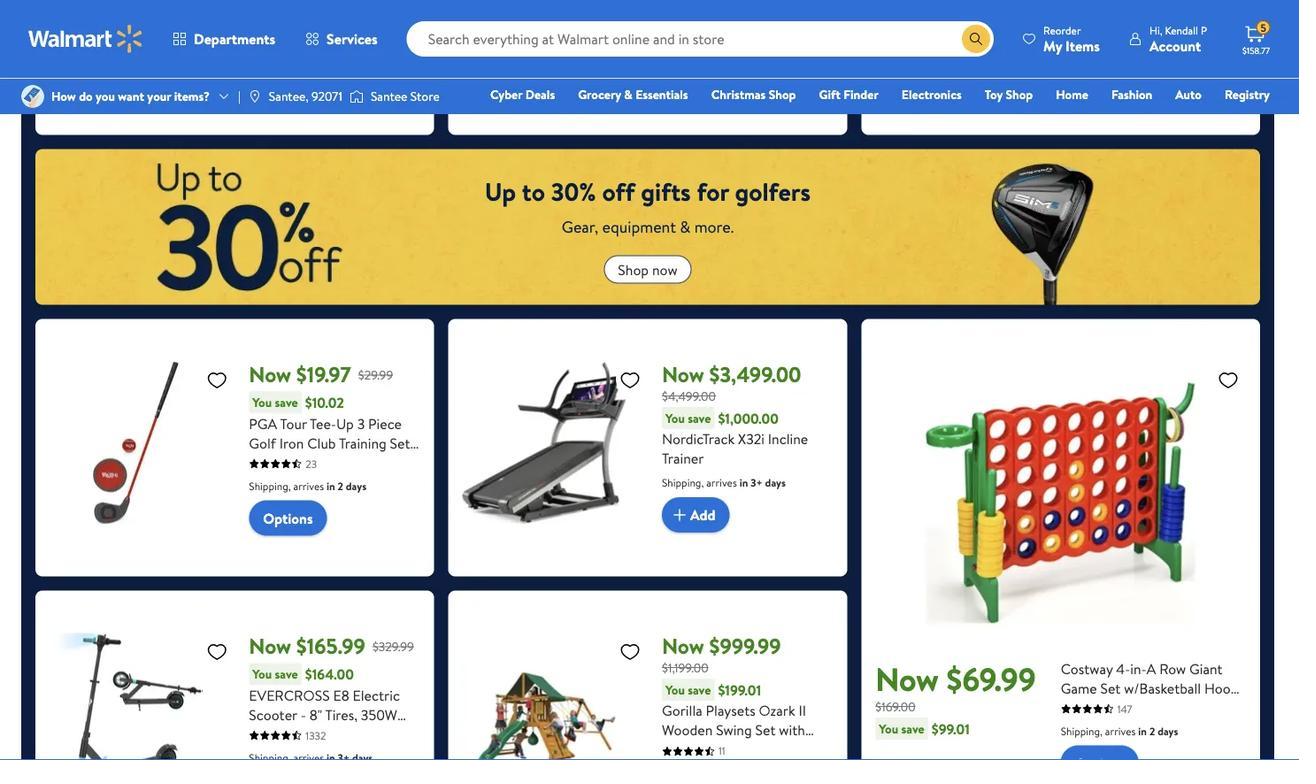 Task type: locate. For each thing, give the bounding box(es) containing it.
1 vertical spatial 12
[[389, 725, 401, 744]]

debit
[[1164, 111, 1194, 128]]

gear,
[[562, 216, 599, 238]]

2 horizontal spatial 2
[[1150, 724, 1155, 739]]

0 horizontal spatial in
[[327, 479, 335, 494]]

shipping, right 'my'
[[1075, 37, 1117, 52]]

1 horizontal spatial up
[[485, 174, 516, 209]]

147
[[1118, 702, 1133, 717]]

you up gorilla
[[666, 681, 685, 699]]

shipping,
[[662, 37, 704, 52], [1075, 37, 1117, 52], [662, 475, 704, 490], [249, 479, 291, 494], [1061, 724, 1103, 739]]

days down green
[[1158, 724, 1179, 739]]

12 up shipping, arrives
[[719, 15, 728, 30]]

add button up santee,
[[235, 32, 303, 68]]

now $999.99 group
[[463, 605, 833, 760]]

12 right mph
[[389, 725, 401, 744]]

you down $169.00
[[879, 720, 899, 737]]

to left 15 on the bottom
[[309, 725, 322, 744]]

1 vertical spatial up
[[336, 414, 354, 433]]

you
[[96, 88, 115, 105]]

you up pga on the bottom of the page
[[253, 394, 272, 411]]

1 horizontal spatial 12
[[719, 15, 728, 30]]

1 horizontal spatial  image
[[350, 88, 364, 105]]

2 down the 3'9",
[[338, 479, 343, 494]]

set inside costway 4-in-a row giant game set w/basketball hoop for family green
[[1101, 679, 1121, 698]]

now inside now $999.99 $1,199.00 you save $199.01 gorilla playsets ozark ii wooden swing set with punching ball, 2 belt swings, and trapeze bar
[[662, 632, 704, 661]]

2 horizontal spatial in
[[1139, 724, 1147, 739]]

$10.02
[[305, 393, 344, 413]]

0 horizontal spatial &
[[376, 725, 386, 744]]

& right grocery
[[624, 86, 633, 103]]

add to cart image inside now $3,499.00 group
[[669, 505, 690, 526]]

shipping, inside now $69.99 group
[[1061, 724, 1103, 739]]

$199.01
[[718, 680, 761, 700]]

shop right toy
[[1006, 86, 1033, 103]]

options link
[[662, 59, 740, 94], [1075, 59, 1153, 94], [249, 501, 327, 536]]

arrives up christmas
[[707, 37, 737, 52]]

save up tour
[[275, 394, 298, 411]]

arrives left the 3+
[[707, 475, 737, 490]]

1 vertical spatial 3
[[288, 744, 295, 760]]

to
[[522, 174, 545, 209], [309, 725, 322, 744]]

options down the handed
[[263, 509, 313, 528]]

set up 147
[[1101, 679, 1121, 698]]

2 vertical spatial &
[[376, 725, 386, 744]]

shipping, down "6"
[[249, 479, 291, 494]]

walmart+ link
[[1210, 110, 1278, 129]]

& right mph
[[376, 725, 386, 744]]

2 inside now $999.99 $1,199.00 you save $199.01 gorilla playsets ozark ii wooden swing set with punching ball, 2 belt swings, and trapeze bar
[[751, 740, 759, 760]]

w/basketball
[[1124, 679, 1201, 698]]

0 vertical spatial 12
[[719, 15, 728, 30]]

 image right |
[[248, 89, 262, 104]]

for left family
[[1061, 698, 1079, 718]]

you inside now $69.99 $169.00 you save $99.01
[[879, 720, 899, 737]]

arrives down 226
[[1120, 37, 1150, 52]]

up down $10.02
[[336, 414, 354, 433]]

0 horizontal spatial shipping, arrives in 2 days
[[249, 479, 367, 494]]

shop right christmas
[[769, 86, 796, 103]]

0 horizontal spatial shop
[[618, 260, 649, 279]]

playsets
[[706, 701, 756, 721]]

up left the 30% in the top left of the page
[[485, 174, 516, 209]]

0 vertical spatial 2
[[338, 479, 343, 494]]

walmart image
[[28, 25, 143, 53]]

1 horizontal spatial 2
[[751, 740, 759, 760]]

you
[[53, 47, 72, 64], [253, 394, 272, 411], [666, 409, 685, 427], [253, 666, 272, 683], [666, 681, 685, 699], [879, 720, 899, 737]]

to left the 30% in the top left of the page
[[522, 174, 545, 209]]

electronics link
[[894, 85, 970, 104]]

shop left the now
[[618, 260, 649, 279]]

in down the 3'9",
[[327, 479, 335, 494]]

tee-
[[310, 414, 336, 433]]

save up nordictrack
[[688, 409, 711, 427]]

finder
[[844, 86, 879, 103]]

cyber deals
[[490, 86, 555, 103]]

|
[[238, 88, 241, 105]]

up to 30% off gifts for golfers gear, equipment & more.
[[485, 174, 811, 238]]

now right the 'add to favorites list, gorilla playsets ozark ii wooden swing set with punching ball, 2 belt swings, and trapeze bar' icon
[[662, 632, 704, 661]]

$599.99
[[50, 24, 91, 42]]

add to favorites list, nordictrack x32i incline trainer image
[[620, 369, 641, 391]]

add to favorites list, costway 4-in-a row giant game set w/basketball hoop for family green image
[[1218, 369, 1239, 391]]

do
[[79, 88, 93, 105]]

for up more. on the right of the page
[[697, 174, 729, 209]]

1 horizontal spatial to
[[522, 174, 545, 209]]

1 horizontal spatial add to cart image
[[669, 505, 690, 526]]

1 horizontal spatial days
[[765, 475, 786, 490]]

3
[[357, 414, 365, 433], [288, 744, 295, 760]]

days right the 3+
[[765, 475, 786, 490]]

you up evercross
[[253, 666, 272, 683]]

2 horizontal spatial shop
[[1006, 86, 1033, 103]]

your
[[147, 88, 171, 105]]

$99.01
[[932, 719, 970, 739]]

1 horizontal spatial add
[[690, 505, 716, 525]]

2 horizontal spatial options link
[[1075, 59, 1153, 94]]

now
[[249, 360, 291, 390], [662, 360, 704, 390], [249, 632, 291, 661], [662, 632, 704, 661], [876, 657, 939, 701]]

0 horizontal spatial options link
[[249, 501, 327, 536]]

1 vertical spatial 2
[[1150, 724, 1155, 739]]

 image for santee, 92071
[[248, 89, 262, 104]]

1 horizontal spatial add button
[[662, 498, 730, 533]]

swing
[[716, 721, 752, 740]]

0 vertical spatial add
[[263, 40, 288, 60]]

electric
[[353, 686, 400, 705]]

1 vertical spatial add button
[[662, 498, 730, 533]]

piece
[[368, 414, 402, 433]]

now up $99.01
[[876, 657, 939, 701]]

shipping, inside now $19.97 group
[[249, 479, 291, 494]]

options link down shipping, arrives tomorrow
[[1075, 59, 1153, 94]]

add to favorites list, gorilla playsets ozark ii wooden swing set with punching ball, 2 belt swings, and trapeze bar image
[[620, 641, 641, 663]]

evercross
[[249, 686, 330, 705]]

1 vertical spatial add to cart image
[[669, 505, 690, 526]]

training
[[339, 433, 387, 453]]

now inside now $69.99 $169.00 you save $99.01
[[876, 657, 939, 701]]

12
[[719, 15, 728, 30], [389, 725, 401, 744]]

add down trainer
[[690, 505, 716, 525]]

0 vertical spatial &
[[624, 86, 633, 103]]

 image for santee store
[[350, 88, 364, 105]]

1 vertical spatial &
[[680, 216, 691, 238]]

row
[[1160, 659, 1186, 679]]

for inside costway 4-in-a row giant game set w/basketball hoop for family green
[[1061, 698, 1079, 718]]

1 horizontal spatial for
[[1061, 698, 1079, 718]]

1 horizontal spatial options
[[676, 67, 726, 86]]

options link down shipping, arrives
[[662, 59, 740, 94]]

options
[[676, 67, 726, 86], [1089, 67, 1139, 86], [263, 509, 313, 528]]

1 horizontal spatial 3
[[357, 414, 365, 433]]

shipping, down trainer
[[662, 475, 704, 490]]

0 horizontal spatial 12
[[389, 725, 401, 744]]

you down $4,499.00
[[666, 409, 685, 427]]

cyber deals link
[[482, 85, 563, 104]]

now up pga on the bottom of the page
[[249, 360, 291, 390]]

0 horizontal spatial set
[[756, 721, 776, 740]]

now $165.99 group
[[50, 605, 420, 760]]

years,
[[273, 453, 309, 472]]

in inside now $69.99 group
[[1139, 724, 1147, 739]]

add button down trainer
[[662, 498, 730, 533]]

30%
[[551, 174, 596, 209]]

1 horizontal spatial options link
[[662, 59, 740, 94]]

0 vertical spatial add button
[[235, 32, 303, 68]]

add up santee,
[[263, 40, 288, 60]]

set left with
[[756, 721, 776, 740]]

save inside you save $164.00 evercross e8 electric scooter - 8" tires, 350w motor up to 15 mph & 12 miles, 3 speed mo
[[275, 666, 298, 683]]

2 down green
[[1150, 724, 1155, 739]]

options link down the handed
[[249, 501, 327, 536]]

92071
[[312, 88, 343, 105]]

days down right
[[346, 479, 367, 494]]

2 inside now $69.99 group
[[1150, 724, 1155, 739]]

$3,499.00
[[710, 360, 802, 390]]

0 horizontal spatial add to cart image
[[242, 39, 263, 61]]

0 horizontal spatial 3
[[288, 744, 295, 760]]

0 horizontal spatial 2
[[338, 479, 343, 494]]

scooter
[[249, 705, 297, 725]]

1 vertical spatial for
[[1061, 698, 1079, 718]]

how do you want your items?
[[51, 88, 210, 105]]

shipping, arrives
[[662, 37, 740, 52]]

2
[[338, 479, 343, 494], [1150, 724, 1155, 739], [751, 740, 759, 760]]

to inside you save $164.00 evercross e8 electric scooter - 8" tires, 350w motor up to 15 mph & 12 miles, 3 speed mo
[[309, 725, 322, 744]]

now $999.99 $1,199.00 you save $199.01 gorilla playsets ozark ii wooden swing set with punching ball, 2 belt swings, and trapeze bar
[[662, 632, 807, 760]]

0 horizontal spatial days
[[346, 479, 367, 494]]

2 left belt
[[751, 740, 759, 760]]

you inside you save $164.00 evercross e8 electric scooter - 8" tires, 350w motor up to 15 mph & 12 miles, 3 speed mo
[[253, 666, 272, 683]]

8"
[[310, 705, 322, 725]]

0 vertical spatial 3
[[357, 414, 365, 433]]

now for $999.99
[[662, 632, 704, 661]]

up inside up to 30% off gifts for golfers gear, equipment & more.
[[485, 174, 516, 209]]

arrives inside now $3,499.00 $4,499.00 you save $1,000.00 nordictrack x32i incline trainer shipping, arrives in 3+ days
[[707, 475, 737, 490]]

save
[[75, 47, 99, 64], [275, 394, 298, 411], [688, 409, 711, 427], [275, 666, 298, 683], [688, 681, 711, 699], [902, 720, 925, 737]]

0 vertical spatial shipping, arrives in 2 days
[[249, 479, 367, 494]]

options down shipping, arrives
[[676, 67, 726, 86]]

$169.00
[[876, 698, 916, 715]]

add to cart image
[[242, 39, 263, 61], [669, 505, 690, 526]]

for inside up to 30% off gifts for golfers gear, equipment & more.
[[697, 174, 729, 209]]

up inside you save $10.02 pga tour tee-up 3 piece golf iron club training set, 3-6 years, 0-3'9", right handed
[[336, 414, 354, 433]]

1 horizontal spatial set
[[1101, 679, 1121, 698]]

2 vertical spatial 2
[[751, 740, 759, 760]]

add to cart image for add 'button' to the left
[[242, 39, 263, 61]]

arrives down 23
[[293, 479, 324, 494]]

ozark
[[759, 701, 796, 721]]

1 vertical spatial shipping, arrives in 2 days
[[1061, 724, 1179, 739]]

save up evercross
[[275, 666, 298, 683]]

2 horizontal spatial options
[[1089, 67, 1139, 86]]

now $3,499.00 group
[[463, 333, 833, 563]]

you inside you save $350.00
[[53, 47, 72, 64]]

club
[[307, 433, 336, 453]]

in left the 3+
[[740, 475, 748, 490]]

now
[[652, 260, 678, 279]]

in down green
[[1139, 724, 1147, 739]]

1 vertical spatial to
[[309, 725, 322, 744]]

& left more. on the right of the page
[[680, 216, 691, 238]]

2 horizontal spatial days
[[1158, 724, 1179, 739]]

shipping, inside now $3,499.00 $4,499.00 you save $1,000.00 nordictrack x32i incline trainer shipping, arrives in 3+ days
[[662, 475, 704, 490]]

save down $1,199.00
[[688, 681, 711, 699]]

3 right miles,
[[288, 744, 295, 760]]

0 vertical spatial add to cart image
[[242, 39, 263, 61]]

0 vertical spatial for
[[697, 174, 729, 209]]

save down $169.00
[[902, 720, 925, 737]]

gift finder link
[[811, 85, 887, 104]]

0 vertical spatial up
[[485, 174, 516, 209]]

shipping, arrives in 2 days down 147
[[1061, 724, 1179, 739]]

1 vertical spatial set
[[756, 721, 776, 740]]

santee, 92071
[[269, 88, 343, 105]]

0 horizontal spatial for
[[697, 174, 729, 209]]

1 horizontal spatial shipping, arrives in 2 days
[[1061, 724, 1179, 739]]

tires,
[[325, 705, 358, 725]]

home
[[1056, 86, 1089, 103]]

fashion
[[1112, 86, 1153, 103]]

my
[[1044, 36, 1062, 55]]

now up evercross
[[249, 632, 291, 661]]

3'9",
[[326, 453, 351, 472]]

1 vertical spatial add
[[690, 505, 716, 525]]

1 horizontal spatial in
[[740, 475, 748, 490]]

add
[[263, 40, 288, 60], [690, 505, 716, 525]]

0 horizontal spatial options
[[263, 509, 313, 528]]

shipping, down family
[[1061, 724, 1103, 739]]

toy
[[985, 86, 1003, 103]]

now inside now $3,499.00 $4,499.00 you save $1,000.00 nordictrack x32i incline trainer shipping, arrives in 3+ days
[[662, 360, 704, 390]]

1 horizontal spatial &
[[624, 86, 633, 103]]

auto link
[[1168, 85, 1210, 104]]

1 horizontal spatial shop
[[769, 86, 796, 103]]

christmas shop
[[711, 86, 796, 103]]

now right add to favorites list, nordictrack x32i incline trainer icon
[[662, 360, 704, 390]]

trapeze
[[736, 760, 782, 760]]

days inside now $3,499.00 $4,499.00 you save $1,000.00 nordictrack x32i incline trainer shipping, arrives in 3+ days
[[765, 475, 786, 490]]

options inside now $19.97 group
[[263, 509, 313, 528]]

you down $599.99
[[53, 47, 72, 64]]

motor
[[249, 725, 287, 744]]

christmas
[[711, 86, 766, 103]]

e8
[[333, 686, 349, 705]]

arrives down 147
[[1106, 724, 1136, 739]]

0 vertical spatial to
[[522, 174, 545, 209]]

giant
[[1190, 659, 1223, 679]]

registry one debit
[[1135, 86, 1270, 128]]

0 vertical spatial set
[[1101, 679, 1121, 698]]

350w
[[361, 705, 397, 725]]

3 inside you save $10.02 pga tour tee-up 3 piece golf iron club training set, 3-6 years, 0-3'9", right handed
[[357, 414, 365, 433]]

 image
[[350, 88, 364, 105], [248, 89, 262, 104]]

golfers
[[735, 174, 811, 209]]

to inside up to 30% off gifts for golfers gear, equipment & more.
[[522, 174, 545, 209]]

0 horizontal spatial to
[[309, 725, 322, 744]]

 image
[[21, 85, 44, 108]]

ii
[[799, 701, 807, 721]]

3 inside you save $164.00 evercross e8 electric scooter - 8" tires, 350w motor up to 15 mph & 12 miles, 3 speed mo
[[288, 744, 295, 760]]

save inside now $69.99 $169.00 you save $99.01
[[902, 720, 925, 737]]

bar
[[785, 760, 806, 760]]

2 horizontal spatial &
[[680, 216, 691, 238]]

0 horizontal spatial  image
[[248, 89, 262, 104]]

right
[[354, 453, 387, 472]]

save down $599.99
[[75, 47, 99, 64]]

0 horizontal spatial up
[[336, 414, 354, 433]]

 image right 92071
[[350, 88, 364, 105]]

3 left piece
[[357, 414, 365, 433]]

reorder
[[1044, 23, 1081, 38]]

Search search field
[[407, 21, 994, 57]]

options down shipping, arrives tomorrow
[[1089, 67, 1139, 86]]

gift finder
[[819, 86, 879, 103]]

you inside you save $10.02 pga tour tee-up 3 piece golf iron club training set, 3-6 years, 0-3'9", right handed
[[253, 394, 272, 411]]

you inside now $3,499.00 $4,499.00 you save $1,000.00 nordictrack x32i incline trainer shipping, arrives in 3+ days
[[666, 409, 685, 427]]

one
[[1135, 111, 1161, 128]]

home link
[[1048, 85, 1097, 104]]

options link for 12
[[662, 59, 740, 94]]

how
[[51, 88, 76, 105]]

shipping, arrives in 2 days down 23
[[249, 479, 367, 494]]



Task type: describe. For each thing, give the bounding box(es) containing it.
gorilla
[[662, 701, 703, 721]]

golf
[[249, 433, 276, 453]]

more.
[[695, 216, 734, 238]]

x32i
[[738, 429, 765, 449]]

3-
[[249, 453, 262, 472]]

add to cart image for add 'button' inside the now $3,499.00 group
[[669, 505, 690, 526]]

nordictrack
[[662, 429, 735, 449]]

mph
[[342, 725, 373, 744]]

15
[[326, 725, 338, 744]]

now $69.99 group
[[876, 333, 1246, 760]]

deals
[[526, 86, 555, 103]]

& inside "link"
[[624, 86, 633, 103]]

arrives inside now $19.97 group
[[293, 479, 324, 494]]

11
[[719, 744, 726, 759]]

$165.99
[[296, 632, 365, 661]]

hi,
[[1150, 23, 1163, 38]]

you save $164.00 evercross e8 electric scooter - 8" tires, 350w motor up to 15 mph & 12 miles, 3 speed mo
[[249, 665, 401, 760]]

speed
[[299, 744, 337, 760]]

shop for christmas shop
[[769, 86, 796, 103]]

off
[[602, 174, 635, 209]]

in inside now $19.97 group
[[327, 479, 335, 494]]

days inside now $69.99 group
[[1158, 724, 1179, 739]]

one debit link
[[1127, 110, 1202, 129]]

$1,000.00
[[718, 409, 779, 428]]

family
[[1083, 698, 1122, 718]]

departments
[[194, 29, 275, 49]]

now $69.99 $169.00 you save $99.01
[[876, 657, 1036, 739]]

costway
[[1061, 659, 1113, 679]]

kendall
[[1165, 23, 1199, 38]]

with
[[779, 721, 805, 740]]

$329.99
[[373, 638, 414, 655]]

you save $350.00
[[53, 46, 156, 65]]

walmart+
[[1217, 111, 1270, 128]]

options link inside now $19.97 group
[[249, 501, 327, 536]]

reorder my items
[[1044, 23, 1100, 55]]

add to favorites list, evercross e8 electric scooter - 8" tires, 350w motor up to 15 mph & 12 miles, 3 speed modes foldable commuter electric scooter image
[[207, 641, 228, 663]]

save inside now $3,499.00 $4,499.00 you save $1,000.00 nordictrack x32i incline trainer shipping, arrives in 3+ days
[[688, 409, 711, 427]]

set inside now $999.99 $1,199.00 you save $199.01 gorilla playsets ozark ii wooden swing set with punching ball, 2 belt swings, and trapeze bar
[[756, 721, 776, 740]]

you inside now $999.99 $1,199.00 you save $199.01 gorilla playsets ozark ii wooden swing set with punching ball, 2 belt swings, and trapeze bar
[[666, 681, 685, 699]]

23
[[306, 456, 317, 471]]

now for $19.97
[[249, 360, 291, 390]]

Walmart Site-Wide search field
[[407, 21, 994, 57]]

options link for 226
[[1075, 59, 1153, 94]]

& inside you save $164.00 evercross e8 electric scooter - 8" tires, 350w motor up to 15 mph & 12 miles, 3 speed mo
[[376, 725, 386, 744]]

shop for toy shop
[[1006, 86, 1033, 103]]

santee store
[[371, 88, 440, 105]]

12 inside you save $164.00 evercross e8 electric scooter - 8" tires, 350w motor up to 15 mph & 12 miles, 3 speed mo
[[389, 725, 401, 744]]

save inside you save $10.02 pga tour tee-up 3 piece golf iron club training set, 3-6 years, 0-3'9", right handed
[[275, 394, 298, 411]]

1332
[[306, 728, 326, 743]]

now for $3,499.00
[[662, 360, 704, 390]]

set,
[[390, 433, 414, 453]]

grocery & essentials link
[[570, 85, 696, 104]]

toy shop link
[[977, 85, 1041, 104]]

add to favorites list, pga tour tee-up 3 piece golf iron club training set, 3-6 years, 0-3'9", right handed image
[[207, 369, 228, 391]]

save inside you save $350.00
[[75, 47, 99, 64]]

0 horizontal spatial add button
[[235, 32, 303, 68]]

fashion link
[[1104, 85, 1161, 104]]

hoop
[[1205, 679, 1239, 698]]

wooden
[[662, 721, 713, 740]]

essentials
[[636, 86, 688, 103]]

tomorrow
[[1153, 37, 1199, 52]]

items?
[[174, 88, 210, 105]]

shipping, arrives tomorrow
[[1075, 37, 1199, 52]]

3+
[[751, 475, 763, 490]]

shipping, arrives in 2 days inside now $19.97 group
[[249, 479, 367, 494]]

& inside up to 30% off gifts for golfers gear, equipment & more.
[[680, 216, 691, 238]]

pga
[[249, 414, 277, 433]]

gift
[[819, 86, 841, 103]]

6
[[262, 453, 270, 472]]

search icon image
[[969, 32, 984, 46]]

save inside now $999.99 $1,199.00 you save $199.01 gorilla playsets ozark ii wooden swing set with punching ball, 2 belt swings, and trapeze bar
[[688, 681, 711, 699]]

arrives inside now $69.99 group
[[1106, 724, 1136, 739]]

5
[[1261, 20, 1267, 35]]

santee,
[[269, 88, 309, 105]]

days inside now $19.97 group
[[346, 479, 367, 494]]

$69.99
[[947, 657, 1036, 701]]

add button inside now $3,499.00 group
[[662, 498, 730, 533]]

store
[[411, 88, 440, 105]]

-
[[301, 705, 306, 725]]

now $19.97 group
[[50, 333, 420, 563]]

shop now
[[618, 260, 678, 279]]

in inside now $3,499.00 $4,499.00 you save $1,000.00 nordictrack x32i incline trainer shipping, arrives in 3+ days
[[740, 475, 748, 490]]

$158.77
[[1243, 44, 1271, 56]]

toy shop
[[985, 86, 1033, 103]]

options for 12
[[676, 67, 726, 86]]

add inside now $3,499.00 group
[[690, 505, 716, 525]]

shop inside button
[[618, 260, 649, 279]]

4-
[[1117, 659, 1131, 679]]

$164.00
[[305, 665, 354, 684]]

gifts
[[641, 174, 691, 209]]

shipping, up the essentials
[[662, 37, 704, 52]]

$1,199.00
[[662, 659, 709, 676]]

2 inside now $19.97 group
[[338, 479, 343, 494]]

auto
[[1176, 86, 1202, 103]]

now for $69.99
[[876, 657, 939, 701]]

now $3,499.00 $4,499.00 you save $1,000.00 nordictrack x32i incline trainer shipping, arrives in 3+ days
[[662, 360, 808, 490]]

hi, kendall p account
[[1150, 23, 1207, 55]]

$19.97
[[296, 360, 351, 390]]

items
[[1066, 36, 1100, 55]]

registry
[[1225, 86, 1270, 103]]

0 horizontal spatial add
[[263, 40, 288, 60]]

christmas shop link
[[703, 85, 804, 104]]

a
[[1147, 659, 1156, 679]]

game
[[1061, 679, 1097, 698]]

trainer
[[662, 449, 704, 468]]

now for $165.99
[[249, 632, 291, 661]]

grocery & essentials
[[578, 86, 688, 103]]

want
[[118, 88, 144, 105]]

shipping, arrives in 2 days inside now $69.99 group
[[1061, 724, 1179, 739]]

ball,
[[722, 740, 748, 760]]

options for 226
[[1089, 67, 1139, 86]]

p
[[1201, 23, 1207, 38]]

punching
[[662, 740, 719, 760]]



Task type: vqa. For each thing, say whether or not it's contained in the screenshot.
left 'Monroe'
no



